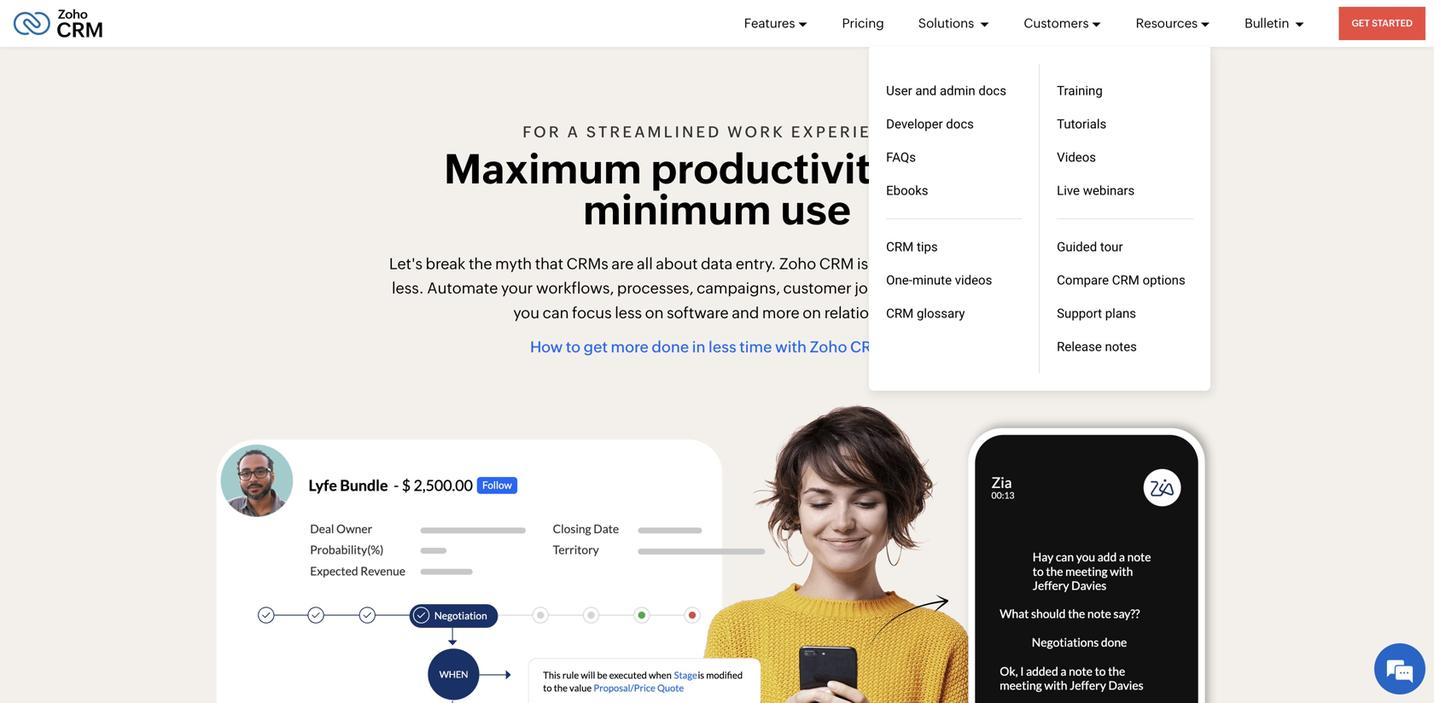 Task type: describe. For each thing, give the bounding box(es) containing it.
ebooks link
[[886, 174, 1022, 219]]

your
[[501, 280, 533, 297]]

time
[[739, 339, 772, 356]]

notes
[[1105, 339, 1137, 354]]

crm home banner image
[[693, 401, 981, 703]]

live
[[1057, 183, 1080, 198]]

myth
[[495, 255, 532, 273]]

0 horizontal spatial with
[[775, 339, 807, 356]]

you
[[513, 304, 540, 322]]

productivity
[[651, 145, 894, 192]]

support plans
[[1057, 306, 1136, 321]]

webinars
[[1083, 183, 1135, 198]]

crm up "support plans" link
[[1112, 273, 1139, 288]]

are
[[612, 255, 634, 273]]

training link
[[1057, 74, 1193, 108]]

less.
[[392, 280, 424, 297]]

maximum
[[444, 145, 642, 192]]

built
[[871, 255, 903, 273]]

for a streamlined work experience maximum productivity with minimum use
[[444, 123, 990, 233]]

one-
[[886, 273, 912, 288]]

about
[[656, 255, 698, 273]]

1 vertical spatial done
[[652, 339, 689, 356]]

features
[[744, 16, 795, 31]]

user
[[886, 83, 912, 98]]

solutions link
[[918, 0, 990, 47]]

automate
[[427, 280, 498, 297]]

tutorials
[[1057, 117, 1106, 131]]

that inside is built to get more done in less. automate your workflows, processes, campaigns, customer journeys, and more so that you can focus less on software and more on relationships.
[[1014, 280, 1042, 297]]

workflow image
[[516, 646, 848, 703]]

crm glossary
[[886, 306, 965, 321]]

bulletin
[[1245, 16, 1292, 31]]

release notes
[[1057, 339, 1137, 354]]

zoho crm logo image
[[13, 5, 103, 42]]

data
[[701, 255, 733, 273]]

tour
[[1100, 239, 1123, 254]]

work
[[727, 123, 785, 141]]

all
[[637, 255, 653, 273]]

pricing link
[[842, 0, 884, 47]]

let's
[[389, 255, 423, 273]]

bulletin link
[[1245, 0, 1305, 47]]

videos link
[[1057, 141, 1193, 174]]

solutions
[[918, 16, 977, 31]]

campaigns,
[[697, 280, 780, 297]]

the
[[469, 255, 492, 273]]

processes,
[[617, 280, 694, 297]]

compare crm options
[[1057, 273, 1185, 288]]

videos
[[955, 273, 992, 288]]

less inside is built to get more done in less. automate your workflows, processes, campaigns, customer journeys, and more so that you can focus less on software and more on relationships.
[[615, 304, 642, 322]]

to inside is built to get more done in less. automate your workflows, processes, campaigns, customer journeys, and more so that you can focus less on software and more on relationships.
[[907, 255, 921, 273]]

guided tour
[[1057, 239, 1123, 254]]

crm tips link
[[886, 219, 1022, 264]]

user and admin docs link
[[886, 74, 1022, 108]]

minute
[[912, 273, 952, 288]]

support
[[1057, 306, 1102, 321]]

journeys,
[[855, 280, 920, 297]]

features link
[[744, 0, 808, 47]]

2 vertical spatial and
[[732, 304, 759, 322]]

get inside is built to get more done in less. automate your workflows, processes, campaigns, customer journeys, and more so that you can focus less on software and more on relationships.
[[924, 255, 948, 273]]

focus
[[572, 304, 612, 322]]

resources link
[[1136, 0, 1211, 47]]

ebooks
[[886, 183, 928, 198]]

live webinars
[[1057, 183, 1135, 198]]

use
[[780, 186, 851, 233]]

get started
[[1352, 18, 1413, 29]]

user and admin docs
[[886, 83, 1006, 98]]

faqs
[[886, 150, 916, 165]]

1 on from the left
[[645, 304, 664, 322]]

tips
[[917, 239, 938, 254]]

0 horizontal spatial get
[[584, 339, 608, 356]]

0 vertical spatial and
[[915, 83, 937, 98]]

plans
[[1105, 306, 1136, 321]]

customers
[[1024, 16, 1089, 31]]

glossary
[[917, 306, 965, 321]]

0 horizontal spatial in
[[692, 339, 706, 356]]

customer
[[783, 280, 852, 297]]

streamlined
[[586, 123, 722, 141]]

minimum
[[583, 186, 771, 233]]

crm glossary link
[[886, 297, 1022, 363]]



Task type: locate. For each thing, give the bounding box(es) containing it.
is
[[857, 255, 868, 273]]

docs
[[979, 83, 1006, 98], [946, 117, 974, 131]]

admin
[[940, 83, 975, 98]]

guided
[[1057, 239, 1097, 254]]

that
[[535, 255, 563, 273], [1014, 280, 1042, 297]]

on down processes,
[[645, 304, 664, 322]]

crm tips
[[886, 239, 938, 254]]

more left so at the top of page
[[954, 280, 991, 297]]

with right time
[[775, 339, 807, 356]]

1 vertical spatial and
[[923, 280, 951, 297]]

0 vertical spatial less
[[615, 304, 642, 322]]

1 vertical spatial docs
[[946, 117, 974, 131]]

support plans link
[[1057, 297, 1193, 330]]

1 vertical spatial in
[[692, 339, 706, 356]]

0 vertical spatial get
[[924, 255, 948, 273]]

zia voice image
[[956, 416, 1218, 703]]

for
[[523, 123, 562, 141]]

0 horizontal spatial that
[[535, 255, 563, 273]]

2 on from the left
[[803, 304, 821, 322]]

and right user
[[915, 83, 937, 98]]

1 horizontal spatial to
[[907, 255, 921, 273]]

that up workflows,
[[535, 255, 563, 273]]

more up time
[[762, 304, 800, 322]]

how
[[530, 339, 563, 356]]

and up glossary
[[923, 280, 951, 297]]

release notes link
[[1057, 330, 1193, 364]]

developer docs link
[[886, 108, 1022, 141]]

to down 'crm tips'
[[907, 255, 921, 273]]

1 horizontal spatial with
[[903, 145, 990, 192]]

videos
[[1057, 150, 1096, 165]]

more up videos
[[951, 255, 989, 273]]

pricing
[[842, 16, 884, 31]]

crm
[[886, 239, 914, 254], [819, 255, 854, 273], [1112, 273, 1139, 288], [886, 306, 914, 321], [850, 339, 885, 356]]

a
[[567, 123, 581, 141]]

resources
[[1136, 16, 1198, 31]]

get started link
[[1339, 7, 1426, 40]]

0 horizontal spatial less
[[615, 304, 642, 322]]

0 vertical spatial with
[[903, 145, 990, 192]]

less left time
[[709, 339, 736, 356]]

1 vertical spatial to
[[566, 339, 581, 356]]

with inside the for a streamlined work experience maximum productivity with minimum use
[[903, 145, 990, 192]]

one-minute videos
[[886, 273, 992, 288]]

experience
[[791, 123, 911, 141]]

release
[[1057, 339, 1102, 354]]

entry.
[[736, 255, 776, 273]]

on down customer
[[803, 304, 821, 322]]

0 vertical spatial done
[[992, 255, 1029, 273]]

so
[[994, 280, 1011, 297]]

developer docs
[[886, 117, 974, 131]]

0 horizontal spatial to
[[566, 339, 581, 356]]

workflows,
[[536, 280, 614, 297]]

deal card image
[[216, 440, 765, 703]]

to
[[907, 255, 921, 273], [566, 339, 581, 356]]

developer
[[886, 117, 943, 131]]

0 vertical spatial that
[[535, 255, 563, 273]]

tutorials link
[[1057, 108, 1193, 141]]

1 horizontal spatial get
[[924, 255, 948, 273]]

live webinars link
[[1057, 174, 1193, 219]]

done
[[992, 255, 1029, 273], [652, 339, 689, 356]]

let's break the myth that crms are all about data entry. zoho crm
[[389, 255, 854, 273]]

0 horizontal spatial on
[[645, 304, 664, 322]]

how to get more done in less time with zoho crm
[[530, 339, 885, 356]]

and down campaigns,
[[732, 304, 759, 322]]

crm down relationships.
[[850, 339, 885, 356]]

crm left is
[[819, 255, 854, 273]]

crms
[[567, 255, 608, 273]]

can
[[543, 304, 569, 322]]

zoho down relationships.
[[810, 339, 847, 356]]

started
[[1372, 18, 1413, 29]]

in inside is built to get more done in less. automate your workflows, processes, campaigns, customer journeys, and more so that you can focus less on software and more on relationships.
[[1032, 255, 1045, 273]]

relationships.
[[824, 304, 921, 322]]

software
[[667, 304, 729, 322]]

0 vertical spatial in
[[1032, 255, 1045, 273]]

done down "software"
[[652, 339, 689, 356]]

docs right admin
[[979, 83, 1006, 98]]

options
[[1143, 273, 1185, 288]]

1 vertical spatial less
[[709, 339, 736, 356]]

crm down journeys,
[[886, 306, 914, 321]]

0 vertical spatial zoho
[[779, 255, 816, 273]]

compare crm options link
[[1057, 264, 1193, 297]]

1 horizontal spatial on
[[803, 304, 821, 322]]

get up one-minute videos
[[924, 255, 948, 273]]

1 vertical spatial that
[[1014, 280, 1042, 297]]

that right so at the top of page
[[1014, 280, 1042, 297]]

compare
[[1057, 273, 1109, 288]]

0 vertical spatial docs
[[979, 83, 1006, 98]]

more
[[951, 255, 989, 273], [954, 280, 991, 297], [762, 304, 800, 322], [611, 339, 649, 356]]

done inside is built to get more done in less. automate your workflows, processes, campaigns, customer journeys, and more so that you can focus less on software and more on relationships.
[[992, 255, 1029, 273]]

done up so at the top of page
[[992, 255, 1029, 273]]

get
[[924, 255, 948, 273], [584, 339, 608, 356]]

get down focus
[[584, 339, 608, 356]]

1 vertical spatial zoho
[[810, 339, 847, 356]]

with down the developer docs link
[[903, 145, 990, 192]]

1 horizontal spatial less
[[709, 339, 736, 356]]

0 horizontal spatial done
[[652, 339, 689, 356]]

to right how
[[566, 339, 581, 356]]

one-minute videos link
[[886, 264, 1022, 297]]

1 horizontal spatial that
[[1014, 280, 1042, 297]]

1 horizontal spatial done
[[992, 255, 1029, 273]]

1 vertical spatial with
[[775, 339, 807, 356]]

is built to get more done in less. automate your workflows, processes, campaigns, customer journeys, and more so that you can focus less on software and more on relationships.
[[392, 255, 1045, 322]]

guided tour link
[[1057, 219, 1193, 264]]

0 vertical spatial to
[[907, 255, 921, 273]]

on
[[645, 304, 664, 322], [803, 304, 821, 322]]

with
[[903, 145, 990, 192], [775, 339, 807, 356]]

more down focus
[[611, 339, 649, 356]]

zoho
[[779, 255, 816, 273], [810, 339, 847, 356]]

1 horizontal spatial in
[[1032, 255, 1045, 273]]

zoho up customer
[[779, 255, 816, 273]]

less down processes,
[[615, 304, 642, 322]]

break
[[426, 255, 466, 273]]

training
[[1057, 83, 1103, 98]]

get
[[1352, 18, 1370, 29]]

1 vertical spatial get
[[584, 339, 608, 356]]

1 horizontal spatial docs
[[979, 83, 1006, 98]]

faqs link
[[886, 141, 1022, 174]]

and
[[915, 83, 937, 98], [923, 280, 951, 297], [732, 304, 759, 322]]

docs down admin
[[946, 117, 974, 131]]

crm up built
[[886, 239, 914, 254]]

0 horizontal spatial docs
[[946, 117, 974, 131]]



Task type: vqa. For each thing, say whether or not it's contained in the screenshot.
bottom docs
yes



